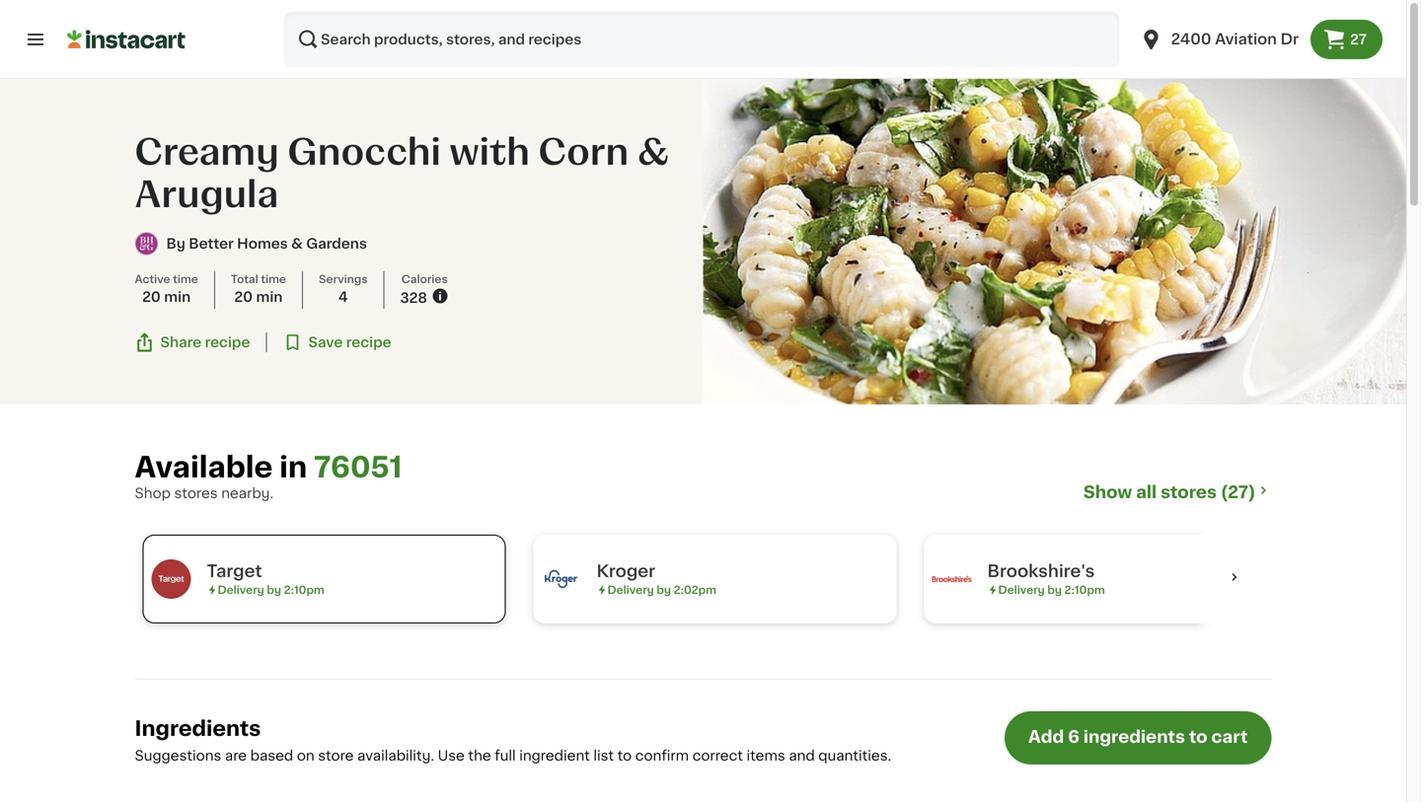 Task type: vqa. For each thing, say whether or not it's contained in the screenshot.
4th $14.99 per pound Element from right
no



Task type: describe. For each thing, give the bounding box(es) containing it.
delivery by 2:02pm
[[608, 585, 717, 596]]

4
[[338, 290, 348, 304]]

0 horizontal spatial to
[[618, 749, 632, 763]]

328
[[400, 291, 427, 305]]

homes
[[237, 237, 288, 251]]

creamy
[[135, 135, 279, 170]]

gnocchi
[[288, 135, 441, 170]]

6
[[1068, 729, 1080, 746]]

stores inside button
[[1161, 484, 1217, 501]]

instacart logo image
[[67, 28, 186, 51]]

corn
[[538, 135, 629, 170]]

(27)
[[1221, 484, 1256, 501]]

76051
[[314, 454, 402, 482]]

list
[[594, 749, 614, 763]]

by for target
[[267, 585, 281, 596]]

all
[[1136, 484, 1157, 501]]

show all stores (27) button
[[1084, 482, 1272, 503]]

2400
[[1171, 32, 1212, 46]]

recipe for share recipe
[[205, 336, 250, 350]]

available
[[135, 454, 273, 482]]

time for active time 20 min
[[173, 274, 198, 285]]

20 for active time 20 min
[[142, 290, 161, 304]]

by for brookshire's
[[1048, 585, 1062, 596]]

stores inside "available in 76051 shop stores nearby."
[[174, 487, 218, 500]]

dr
[[1281, 32, 1299, 46]]

the
[[468, 749, 491, 763]]

aviation
[[1215, 32, 1277, 46]]

creamy gnocchi with corn & arugula image
[[703, 79, 1407, 405]]

2:10pm for brookshire's
[[1065, 585, 1105, 596]]

ingredients
[[1084, 729, 1185, 746]]

save
[[308, 336, 343, 350]]

by better homes & gardens
[[166, 237, 367, 251]]

time for total time 20 min
[[261, 274, 286, 285]]

Search field
[[284, 12, 1120, 67]]

items
[[747, 749, 785, 763]]

availability.
[[357, 749, 434, 763]]

& inside creamy gnocchi with corn & arugula
[[637, 135, 669, 170]]

brookshire's
[[988, 563, 1095, 580]]

delivery for brookshire's
[[998, 585, 1045, 596]]

delivery by 2:10pm for brookshire's
[[998, 585, 1105, 596]]

share recipe button
[[135, 333, 250, 353]]

full
[[495, 749, 516, 763]]

target
[[207, 563, 262, 580]]

show all stores (27)
[[1084, 484, 1256, 501]]

are
[[225, 749, 247, 763]]

by for kroger
[[657, 585, 671, 596]]

share recipe
[[160, 336, 250, 350]]

76051 button
[[314, 452, 402, 484]]

2400 aviation dr
[[1171, 32, 1299, 46]]

27
[[1350, 33, 1367, 46]]

delivery by 2:10pm for target
[[218, 585, 325, 596]]

delivery for kroger
[[608, 585, 654, 596]]

creamy gnocchi with corn & arugula
[[135, 135, 669, 212]]



Task type: locate. For each thing, give the bounding box(es) containing it.
recipe right share
[[205, 336, 250, 350]]

1 by from the left
[[267, 585, 281, 596]]

3 by from the left
[[1048, 585, 1062, 596]]

2 2400 aviation dr button from the left
[[1140, 12, 1299, 67]]

by
[[166, 237, 185, 251]]

show
[[1084, 484, 1132, 501]]

servings
[[319, 274, 368, 285]]

in
[[279, 454, 307, 482]]

1 delivery from the left
[[218, 585, 264, 596]]

min down active
[[164, 290, 191, 304]]

time right active
[[173, 274, 198, 285]]

27 button
[[1311, 20, 1383, 59]]

delivery for target
[[218, 585, 264, 596]]

0 horizontal spatial stores
[[174, 487, 218, 500]]

on
[[297, 749, 315, 763]]

to right list at the bottom of the page
[[618, 749, 632, 763]]

min for active time 20 min
[[164, 290, 191, 304]]

1 vertical spatial &
[[291, 237, 303, 251]]

20 down the total
[[234, 290, 253, 304]]

&
[[637, 135, 669, 170], [291, 237, 303, 251]]

use
[[438, 749, 465, 763]]

share
[[160, 336, 202, 350]]

better
[[189, 237, 234, 251]]

1 horizontal spatial time
[[261, 274, 286, 285]]

store
[[318, 749, 354, 763]]

stores right the all
[[1161, 484, 1217, 501]]

1 vertical spatial to
[[618, 749, 632, 763]]

min
[[164, 290, 191, 304], [256, 290, 283, 304]]

delivery down the target
[[218, 585, 264, 596]]

0 vertical spatial to
[[1189, 729, 1208, 746]]

2 20 from the left
[[234, 290, 253, 304]]

to inside "add 6 ingredients to cart" button
[[1189, 729, 1208, 746]]

1 2400 aviation dr button from the left
[[1128, 12, 1311, 67]]

brookshire's image
[[932, 560, 972, 599]]

recipe for save recipe
[[346, 336, 391, 350]]

1 horizontal spatial recipe
[[346, 336, 391, 350]]

20
[[142, 290, 161, 304], [234, 290, 253, 304]]

0 horizontal spatial recipe
[[205, 336, 250, 350]]

0 horizontal spatial time
[[173, 274, 198, 285]]

0 horizontal spatial by
[[267, 585, 281, 596]]

0 vertical spatial &
[[637, 135, 669, 170]]

total
[[231, 274, 258, 285]]

active time 20 min
[[135, 274, 198, 304]]

2 2:10pm from the left
[[1065, 585, 1105, 596]]

with
[[450, 135, 530, 170]]

2 min from the left
[[256, 290, 283, 304]]

20 for total time 20 min
[[234, 290, 253, 304]]

delivery down brookshire's
[[998, 585, 1045, 596]]

1 recipe from the left
[[205, 336, 250, 350]]

recipe inside share recipe button
[[205, 336, 250, 350]]

calories
[[401, 274, 448, 285]]

and
[[789, 749, 815, 763]]

min for total time 20 min
[[256, 290, 283, 304]]

available in 76051 shop stores nearby.
[[135, 454, 402, 500]]

3 delivery from the left
[[998, 585, 1045, 596]]

0 horizontal spatial 20
[[142, 290, 161, 304]]

delivery by 2:10pm down the target
[[218, 585, 325, 596]]

min inside active time 20 min
[[164, 290, 191, 304]]

2 by from the left
[[657, 585, 671, 596]]

arugula
[[135, 177, 279, 212]]

1 time from the left
[[173, 274, 198, 285]]

2:10pm for target
[[284, 585, 325, 596]]

1 horizontal spatial to
[[1189, 729, 1208, 746]]

by
[[267, 585, 281, 596], [657, 585, 671, 596], [1048, 585, 1062, 596]]

target image
[[152, 560, 191, 599]]

to left cart
[[1189, 729, 1208, 746]]

nearby.
[[221, 487, 274, 500]]

delivery
[[218, 585, 264, 596], [608, 585, 654, 596], [998, 585, 1045, 596]]

kroger
[[597, 563, 655, 580]]

1 20 from the left
[[142, 290, 161, 304]]

delivery by 2:10pm down brookshire's
[[998, 585, 1105, 596]]

1 horizontal spatial 20
[[234, 290, 253, 304]]

1 horizontal spatial by
[[657, 585, 671, 596]]

2 horizontal spatial by
[[1048, 585, 1062, 596]]

delivery by 2:10pm
[[218, 585, 325, 596], [998, 585, 1105, 596]]

& right homes
[[291, 237, 303, 251]]

based
[[250, 749, 293, 763]]

recipe
[[205, 336, 250, 350], [346, 336, 391, 350]]

2400 aviation dr button
[[1128, 12, 1311, 67], [1140, 12, 1299, 67]]

1 horizontal spatial delivery
[[608, 585, 654, 596]]

quantities.
[[819, 749, 892, 763]]

min down the total
[[256, 290, 283, 304]]

min inside total time 20 min
[[256, 290, 283, 304]]

1 delivery by 2:10pm from the left
[[218, 585, 325, 596]]

delivery down kroger
[[608, 585, 654, 596]]

servings 4
[[319, 274, 368, 304]]

1 min from the left
[[164, 290, 191, 304]]

2:10pm
[[284, 585, 325, 596], [1065, 585, 1105, 596]]

ingredient
[[519, 749, 590, 763]]

20 inside total time 20 min
[[234, 290, 253, 304]]

shop
[[135, 487, 171, 500]]

2 recipe from the left
[[346, 336, 391, 350]]

confirm
[[635, 749, 689, 763]]

0 horizontal spatial delivery by 2:10pm
[[218, 585, 325, 596]]

save recipe
[[308, 336, 391, 350]]

add
[[1029, 729, 1064, 746]]

20 down active
[[142, 290, 161, 304]]

correct
[[693, 749, 743, 763]]

recipe inside save recipe button
[[346, 336, 391, 350]]

time inside active time 20 min
[[173, 274, 198, 285]]

time inside total time 20 min
[[261, 274, 286, 285]]

kroger image
[[541, 560, 581, 599]]

gardens
[[306, 237, 367, 251]]

2 horizontal spatial delivery
[[998, 585, 1045, 596]]

time
[[173, 274, 198, 285], [261, 274, 286, 285]]

cart
[[1212, 729, 1248, 746]]

2 delivery from the left
[[608, 585, 654, 596]]

2 delivery by 2:10pm from the left
[[998, 585, 1105, 596]]

0 horizontal spatial &
[[291, 237, 303, 251]]

0 horizontal spatial 2:10pm
[[284, 585, 325, 596]]

total time 20 min
[[231, 274, 286, 304]]

recipe right save
[[346, 336, 391, 350]]

suggestions
[[135, 749, 221, 763]]

1 horizontal spatial delivery by 2:10pm
[[998, 585, 1105, 596]]

save recipe button
[[283, 333, 391, 353]]

1 2:10pm from the left
[[284, 585, 325, 596]]

0 horizontal spatial min
[[164, 290, 191, 304]]

1 horizontal spatial min
[[256, 290, 283, 304]]

to
[[1189, 729, 1208, 746], [618, 749, 632, 763]]

0 horizontal spatial delivery
[[218, 585, 264, 596]]

20 inside active time 20 min
[[142, 290, 161, 304]]

2 time from the left
[[261, 274, 286, 285]]

add 6 ingredients to cart
[[1029, 729, 1248, 746]]

& right corn
[[637, 135, 669, 170]]

time right the total
[[261, 274, 286, 285]]

active
[[135, 274, 170, 285]]

1 horizontal spatial 2:10pm
[[1065, 585, 1105, 596]]

stores down "available"
[[174, 487, 218, 500]]

stores
[[1161, 484, 1217, 501], [174, 487, 218, 500]]

1 horizontal spatial stores
[[1161, 484, 1217, 501]]

suggestions are based on store availability. use the full ingredient list to confirm correct items and quantities.
[[135, 749, 892, 763]]

None search field
[[284, 12, 1120, 67]]

2:02pm
[[674, 585, 717, 596]]

add 6 ingredients to cart button
[[1005, 712, 1272, 765]]

1 horizontal spatial &
[[637, 135, 669, 170]]



